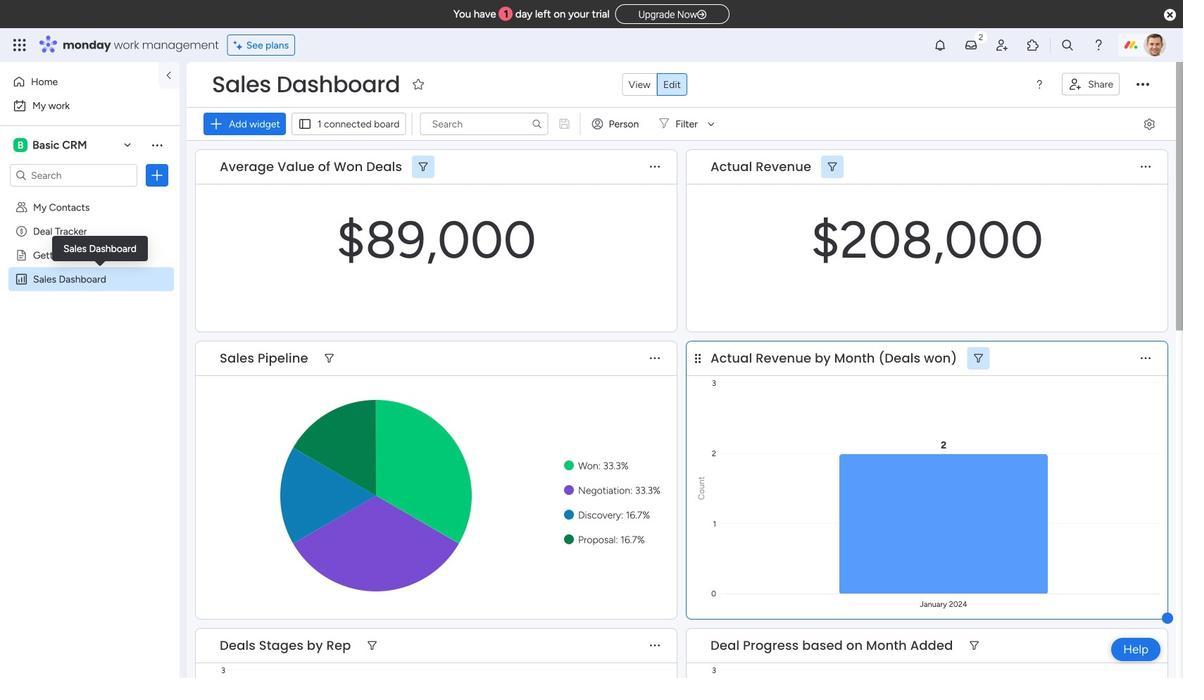 Task type: locate. For each thing, give the bounding box(es) containing it.
share image
[[1069, 77, 1083, 91]]

option
[[8, 70, 150, 93], [8, 94, 171, 117], [0, 195, 180, 198]]

options image
[[150, 168, 164, 182]]

workspace image
[[13, 137, 27, 153]]

settings image
[[1143, 117, 1157, 131]]

dapulse drag handle 3 image
[[695, 353, 701, 364]]

help image
[[1092, 38, 1106, 52]]

display modes group
[[622, 73, 687, 96]]

add to favorites image
[[412, 77, 426, 91]]

more options image
[[1137, 78, 1150, 91]]

dapulse rightstroke image
[[697, 10, 707, 20]]

None search field
[[420, 113, 548, 135]]

monday marketplace image
[[1026, 38, 1040, 52]]

0 vertical spatial option
[[8, 70, 150, 93]]

search image
[[532, 118, 543, 130]]

more dots image
[[1141, 353, 1151, 364]]

select product image
[[13, 38, 27, 52]]

banner
[[187, 62, 1176, 141]]

None field
[[209, 70, 404, 99], [216, 158, 406, 176], [707, 158, 815, 176], [216, 349, 312, 368], [707, 349, 961, 368], [216, 637, 355, 655], [707, 637, 957, 655], [209, 70, 404, 99], [216, 158, 406, 176], [707, 158, 815, 176], [216, 349, 312, 368], [707, 349, 961, 368], [216, 637, 355, 655], [707, 637, 957, 655]]

2 vertical spatial option
[[0, 195, 180, 198]]

list box
[[0, 193, 180, 481]]

Filter dashboard by text search field
[[420, 113, 548, 135]]

search everything image
[[1061, 38, 1075, 52]]

Search in workspace field
[[30, 167, 118, 184]]

more dots image
[[650, 162, 660, 172], [1141, 162, 1151, 172], [650, 353, 660, 364], [650, 641, 660, 651], [1141, 641, 1151, 651]]



Task type: vqa. For each thing, say whether or not it's contained in the screenshot.
add to favorites image
yes



Task type: describe. For each thing, give the bounding box(es) containing it.
workspace options image
[[150, 138, 164, 152]]

2 image
[[975, 29, 988, 45]]

arrow down image
[[703, 116, 720, 132]]

update feed image
[[964, 38, 978, 52]]

public board image
[[15, 249, 28, 262]]

public dashboard image
[[15, 273, 28, 286]]

terry turtle image
[[1144, 34, 1167, 56]]

1 vertical spatial option
[[8, 94, 171, 117]]

see plans image
[[234, 37, 246, 53]]

dapulse close image
[[1164, 8, 1176, 23]]

menu image
[[1034, 79, 1045, 90]]

workspace selection element
[[13, 137, 89, 154]]

notifications image
[[933, 38, 947, 52]]

invite members image
[[995, 38, 1009, 52]]



